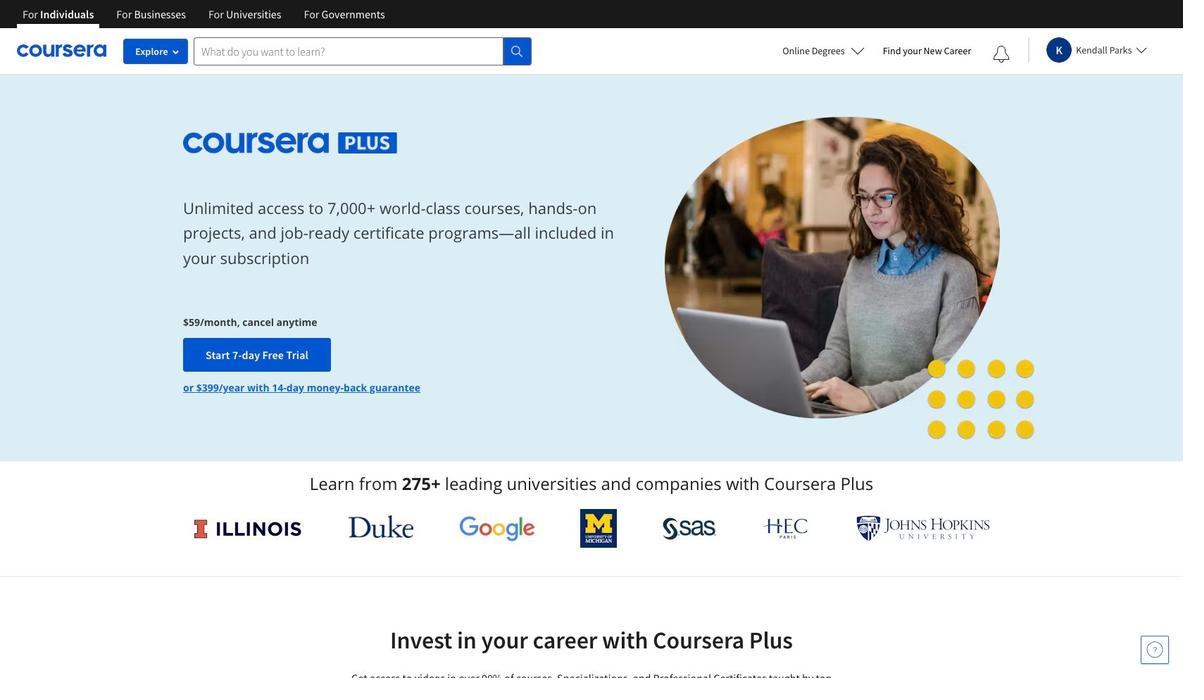 Task type: describe. For each thing, give the bounding box(es) containing it.
duke university image
[[349, 516, 414, 538]]

coursera image
[[17, 40, 106, 62]]

hec paris image
[[762, 514, 811, 543]]



Task type: locate. For each thing, give the bounding box(es) containing it.
What do you want to learn? text field
[[194, 37, 504, 65]]

banner navigation
[[11, 0, 397, 28]]

coursera plus image
[[183, 132, 398, 153]]

None search field
[[194, 37, 532, 65]]

university of michigan image
[[581, 510, 618, 548]]

university of illinois at urbana-champaign image
[[193, 518, 303, 540]]

help center image
[[1147, 642, 1164, 659]]

johns hopkins university image
[[857, 516, 991, 542]]

google image
[[459, 516, 535, 542]]

sas image
[[663, 518, 717, 540]]



Task type: vqa. For each thing, say whether or not it's contained in the screenshot.
9 within 9 Finance Entry-level Jobs + How to Get One in 2023 November 29, 2023
no



